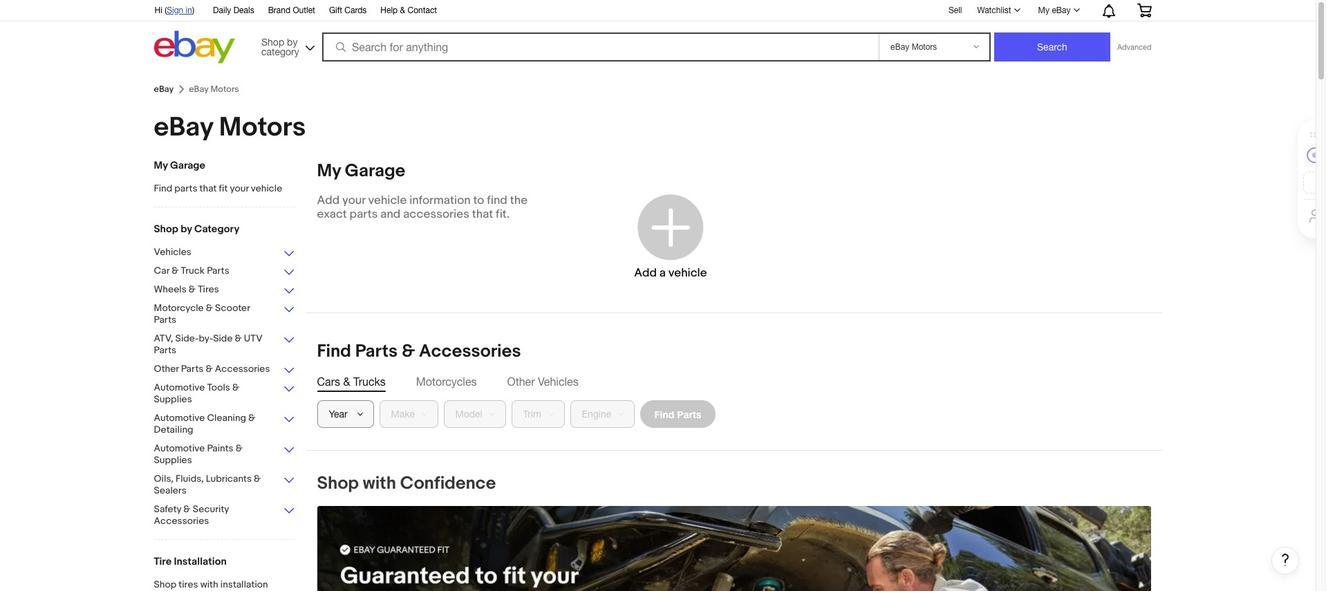 Task type: locate. For each thing, give the bounding box(es) containing it.
2 horizontal spatial accessories
[[419, 341, 521, 362]]

guaranteed to fit your ride, every time image
[[317, 506, 1151, 591]]

0 horizontal spatial accessories
[[154, 515, 209, 527]]

your left and
[[342, 194, 366, 208]]

watchlist link
[[970, 2, 1027, 19]]

sign in link
[[167, 6, 192, 15]]

category
[[194, 223, 240, 236]]

installation
[[221, 579, 268, 591]]

none text field inside ebay motors main content
[[317, 506, 1151, 591]]

other vehicles
[[507, 376, 579, 388]]

gift cards link
[[329, 3, 367, 19]]

2 automotive from the top
[[154, 412, 205, 424]]

help & contact
[[381, 6, 437, 15]]

0 vertical spatial automotive
[[154, 382, 205, 394]]

0 horizontal spatial by
[[181, 223, 192, 236]]

0 vertical spatial ebay
[[1052, 6, 1071, 15]]

1 horizontal spatial your
[[342, 194, 366, 208]]

& inside tab list
[[343, 376, 350, 388]]

accessories
[[419, 341, 521, 362], [215, 363, 270, 375], [154, 515, 209, 527]]

my right watchlist link
[[1039, 6, 1050, 15]]

utv
[[244, 333, 262, 344]]

0 vertical spatial parts
[[175, 183, 197, 194]]

vehicle inside button
[[669, 266, 707, 280]]

1 vertical spatial parts
[[350, 208, 378, 221]]

vehicles inside "vehicles car & truck parts wheels & tires motorcycle & scooter parts atv, side-by-side & utv parts other parts & accessories automotive tools & supplies automotive cleaning & detailing automotive paints & supplies oils, fluids, lubricants & sealers safety & security accessories"
[[154, 246, 191, 258]]

cars
[[317, 376, 340, 388]]

1 vertical spatial that
[[472, 208, 493, 221]]

add
[[317, 194, 340, 208], [634, 266, 657, 280]]

0 vertical spatial accessories
[[419, 341, 521, 362]]

find parts button
[[640, 401, 716, 428]]

ebay link
[[154, 84, 174, 95]]

that left fit.
[[472, 208, 493, 221]]

add inside add your vehicle information to find the exact parts and accessories that fit.
[[317, 194, 340, 208]]

by down brand outlet link
[[287, 36, 298, 47]]

side
[[213, 333, 233, 344]]

atv, side-by-side & utv parts button
[[154, 333, 296, 358]]

Search for anything text field
[[324, 34, 876, 60]]

1 vertical spatial accessories
[[215, 363, 270, 375]]

add left 'a'
[[634, 266, 657, 280]]

safety
[[154, 504, 181, 515]]

paints
[[207, 443, 234, 454]]

find
[[487, 194, 508, 208]]

None text field
[[317, 506, 1151, 591]]

with left confidence
[[363, 473, 396, 495]]

the
[[510, 194, 528, 208]]

1 horizontal spatial by
[[287, 36, 298, 47]]

supplies up detailing
[[154, 394, 192, 405]]

0 vertical spatial with
[[363, 473, 396, 495]]

0 horizontal spatial other
[[154, 363, 179, 375]]

ebay
[[1052, 6, 1071, 15], [154, 84, 174, 95], [154, 111, 213, 144]]

find inside "button"
[[655, 408, 675, 420]]

ebay motors
[[154, 111, 306, 144]]

1 horizontal spatial my garage
[[317, 160, 406, 182]]

that left fit
[[200, 183, 217, 194]]

1 vertical spatial by
[[181, 223, 192, 236]]

help & contact link
[[381, 3, 437, 19]]

0 horizontal spatial that
[[200, 183, 217, 194]]

tire
[[154, 555, 172, 569]]

0 horizontal spatial parts
[[175, 183, 197, 194]]

& inside 'link'
[[400, 6, 405, 15]]

shop by category
[[261, 36, 299, 57]]

my garage up find parts that fit your vehicle
[[154, 159, 205, 172]]

find for find parts that fit your vehicle
[[154, 183, 172, 194]]

2 vertical spatial accessories
[[154, 515, 209, 527]]

with
[[363, 473, 396, 495], [200, 579, 218, 591]]

0 vertical spatial find
[[154, 183, 172, 194]]

1 horizontal spatial other
[[507, 376, 535, 388]]

supplies
[[154, 394, 192, 405], [154, 454, 192, 466]]

find for find parts
[[655, 408, 675, 420]]

1 horizontal spatial that
[[472, 208, 493, 221]]

accessories up motorcycles
[[419, 341, 521, 362]]

fit
[[219, 183, 228, 194]]

find parts that fit your vehicle link
[[154, 183, 296, 196]]

with right tires
[[200, 579, 218, 591]]

accessories down atv, side-by-side & utv parts dropdown button
[[215, 363, 270, 375]]

vehicle left information
[[368, 194, 407, 208]]

automotive left tools
[[154, 382, 205, 394]]

tab list
[[317, 374, 1151, 389]]

automotive down detailing
[[154, 443, 205, 454]]

parts left fit
[[175, 183, 197, 194]]

help
[[381, 6, 398, 15]]

your right fit
[[230, 183, 249, 194]]

find parts
[[655, 408, 702, 420]]

&
[[400, 6, 405, 15], [172, 265, 179, 277], [189, 284, 196, 295], [206, 302, 213, 314], [235, 333, 242, 344], [402, 341, 415, 362], [206, 363, 213, 375], [343, 376, 350, 388], [232, 382, 239, 394], [248, 412, 256, 424], [236, 443, 243, 454], [254, 473, 261, 485], [184, 504, 191, 515]]

0 vertical spatial supplies
[[154, 394, 192, 405]]

parts
[[207, 265, 229, 277], [154, 314, 176, 326], [355, 341, 398, 362], [154, 344, 176, 356], [181, 363, 204, 375], [677, 408, 702, 420]]

confidence
[[400, 473, 496, 495]]

gift
[[329, 6, 342, 15]]

shop for shop tires with installation
[[154, 579, 177, 591]]

a
[[660, 266, 666, 280]]

vehicle
[[251, 183, 282, 194], [368, 194, 407, 208], [669, 266, 707, 280]]

tires
[[198, 284, 219, 295]]

1 horizontal spatial with
[[363, 473, 396, 495]]

my ebay link
[[1031, 2, 1086, 19]]

atv,
[[154, 333, 173, 344]]

watchlist
[[978, 6, 1012, 15]]

2 horizontal spatial my
[[1039, 6, 1050, 15]]

my up find parts that fit your vehicle
[[154, 159, 168, 172]]

security
[[193, 504, 229, 515]]

wheels & tires button
[[154, 284, 296, 297]]

None submit
[[995, 33, 1111, 62]]

1 horizontal spatial vehicle
[[368, 194, 407, 208]]

0 vertical spatial by
[[287, 36, 298, 47]]

1 vertical spatial supplies
[[154, 454, 192, 466]]

shop for shop by category
[[154, 223, 178, 236]]

motorcycle
[[154, 302, 204, 314]]

oils, fluids, lubricants & sealers button
[[154, 473, 296, 498]]

by inside shop by category
[[287, 36, 298, 47]]

garage up find parts that fit your vehicle
[[170, 159, 205, 172]]

wheels
[[154, 284, 187, 295]]

garage up and
[[345, 160, 406, 182]]

automotive tools & supplies button
[[154, 382, 296, 407]]

other parts & accessories button
[[154, 363, 296, 376]]

2 horizontal spatial vehicle
[[669, 266, 707, 280]]

1 horizontal spatial parts
[[350, 208, 378, 221]]

truck
[[181, 265, 205, 277]]

sign
[[167, 6, 184, 15]]

vehicle for add a vehicle
[[669, 266, 707, 280]]

trucks
[[353, 376, 386, 388]]

1 horizontal spatial find
[[317, 341, 351, 362]]

tab list containing cars & trucks
[[317, 374, 1151, 389]]

my
[[1039, 6, 1050, 15], [154, 159, 168, 172], [317, 160, 341, 182]]

vehicle inside add your vehicle information to find the exact parts and accessories that fit.
[[368, 194, 407, 208]]

side-
[[175, 333, 199, 344]]

add a vehicle
[[634, 266, 707, 280]]

add for add your vehicle information to find the exact parts and accessories that fit.
[[317, 194, 340, 208]]

brand outlet link
[[268, 3, 315, 19]]

garage
[[170, 159, 205, 172], [345, 160, 406, 182]]

vehicle right 'a'
[[669, 266, 707, 280]]

0 horizontal spatial add
[[317, 194, 340, 208]]

my garage
[[154, 159, 205, 172], [317, 160, 406, 182]]

shop for shop by category
[[261, 36, 284, 47]]

accessories down sealers
[[154, 515, 209, 527]]

vehicles
[[154, 246, 191, 258], [538, 376, 579, 388]]

0 horizontal spatial find
[[154, 183, 172, 194]]

shop tires with installation link
[[154, 579, 296, 591]]

cleaning
[[207, 412, 246, 424]]

brand
[[268, 6, 291, 15]]

ebay for ebay
[[154, 84, 174, 95]]

2 vertical spatial ebay
[[154, 111, 213, 144]]

2 vertical spatial find
[[655, 408, 675, 420]]

daily deals
[[213, 6, 254, 15]]

your
[[230, 183, 249, 194], [342, 194, 366, 208]]

1 horizontal spatial my
[[317, 160, 341, 182]]

1 vertical spatial find
[[317, 341, 351, 362]]

2 vertical spatial automotive
[[154, 443, 205, 454]]

by inside ebay motors main content
[[181, 223, 192, 236]]

0 horizontal spatial vehicles
[[154, 246, 191, 258]]

ebay inside the account navigation
[[1052, 6, 1071, 15]]

gift cards
[[329, 6, 367, 15]]

0 vertical spatial vehicles
[[154, 246, 191, 258]]

supplies up oils,
[[154, 454, 192, 466]]

1 horizontal spatial vehicles
[[538, 376, 579, 388]]

my up exact
[[317, 160, 341, 182]]

1 horizontal spatial add
[[634, 266, 657, 280]]

1 vertical spatial automotive
[[154, 412, 205, 424]]

1 vertical spatial ebay
[[154, 84, 174, 95]]

2 horizontal spatial find
[[655, 408, 675, 420]]

0 horizontal spatial your
[[230, 183, 249, 194]]

0 vertical spatial that
[[200, 183, 217, 194]]

by for category
[[287, 36, 298, 47]]

shop for shop with confidence
[[317, 473, 359, 495]]

ebay motors main content
[[143, 78, 1300, 591]]

parts inside add your vehicle information to find the exact parts and accessories that fit.
[[350, 208, 378, 221]]

vehicle right fit
[[251, 183, 282, 194]]

0 vertical spatial other
[[154, 363, 179, 375]]

1 vertical spatial add
[[634, 266, 657, 280]]

shop by category
[[154, 223, 240, 236]]

my garage up exact
[[317, 160, 406, 182]]

by
[[287, 36, 298, 47], [181, 223, 192, 236]]

0 vertical spatial add
[[317, 194, 340, 208]]

0 horizontal spatial with
[[200, 579, 218, 591]]

detailing
[[154, 424, 193, 436]]

add a vehicle image
[[635, 191, 707, 263]]

find
[[154, 183, 172, 194], [317, 341, 351, 362], [655, 408, 675, 420]]

brand outlet
[[268, 6, 315, 15]]

shop tires with installation
[[154, 579, 268, 591]]

parts left and
[[350, 208, 378, 221]]

add left and
[[317, 194, 340, 208]]

add inside button
[[634, 266, 657, 280]]

vehicles button
[[154, 246, 296, 259]]

shop inside shop by category
[[261, 36, 284, 47]]

by left category
[[181, 223, 192, 236]]

automotive left cleaning
[[154, 412, 205, 424]]

parts
[[175, 183, 197, 194], [350, 208, 378, 221]]

vehicles car & truck parts wheels & tires motorcycle & scooter parts atv, side-by-side & utv parts other parts & accessories automotive tools & supplies automotive cleaning & detailing automotive paints & supplies oils, fluids, lubricants & sealers safety & security accessories
[[154, 246, 270, 527]]

none submit inside shop by category banner
[[995, 33, 1111, 62]]



Task type: vqa. For each thing, say whether or not it's contained in the screenshot.
Selling LINK on the top left of the page's the Selling
no



Task type: describe. For each thing, give the bounding box(es) containing it.
automotive cleaning & detailing button
[[154, 412, 296, 437]]

1 supplies from the top
[[154, 394, 192, 405]]

installation
[[174, 555, 227, 569]]

0 horizontal spatial my
[[154, 159, 168, 172]]

1 horizontal spatial accessories
[[215, 363, 270, 375]]

daily deals link
[[213, 3, 254, 19]]

3 automotive from the top
[[154, 443, 205, 454]]

shop with confidence
[[317, 473, 496, 495]]

by-
[[199, 333, 213, 344]]

car & truck parts button
[[154, 265, 296, 278]]

daily
[[213, 6, 231, 15]]

shop by category banner
[[147, 0, 1162, 67]]

tools
[[207, 382, 230, 394]]

find for find parts & accessories
[[317, 341, 351, 362]]

hi ( sign in )
[[155, 6, 194, 15]]

safety & security accessories button
[[154, 504, 296, 528]]

category
[[261, 46, 299, 57]]

outlet
[[293, 6, 315, 15]]

add a vehicle button
[[585, 174, 757, 299]]

)
[[192, 6, 194, 15]]

car
[[154, 265, 170, 277]]

lubricants
[[206, 473, 252, 485]]

add your vehicle information to find the exact parts and accessories that fit.
[[317, 194, 528, 221]]

sell
[[949, 5, 963, 15]]

fit.
[[496, 208, 510, 221]]

find parts that fit your vehicle
[[154, 183, 282, 194]]

that inside add your vehicle information to find the exact parts and accessories that fit.
[[472, 208, 493, 221]]

cars & trucks
[[317, 376, 386, 388]]

vehicle for add your vehicle information to find the exact parts and accessories that fit.
[[368, 194, 407, 208]]

1 horizontal spatial garage
[[345, 160, 406, 182]]

sell link
[[943, 5, 969, 15]]

accessories
[[403, 208, 470, 221]]

shop by category button
[[255, 31, 318, 61]]

advanced
[[1118, 43, 1152, 51]]

tab list inside ebay motors main content
[[317, 374, 1151, 389]]

parts inside "button"
[[677, 408, 702, 420]]

advanced link
[[1111, 33, 1159, 61]]

fluids,
[[176, 473, 204, 485]]

0 horizontal spatial my garage
[[154, 159, 205, 172]]

oils,
[[154, 473, 174, 485]]

2 supplies from the top
[[154, 454, 192, 466]]

my ebay
[[1039, 6, 1071, 15]]

and
[[381, 208, 401, 221]]

1 vertical spatial other
[[507, 376, 535, 388]]

in
[[186, 6, 192, 15]]

1 automotive from the top
[[154, 382, 205, 394]]

exact
[[317, 208, 347, 221]]

add for add a vehicle
[[634, 266, 657, 280]]

account navigation
[[147, 0, 1162, 21]]

my inside the account navigation
[[1039, 6, 1050, 15]]

scooter
[[215, 302, 250, 314]]

tires
[[179, 579, 198, 591]]

cards
[[345, 6, 367, 15]]

help, opens dialogs image
[[1279, 553, 1293, 567]]

hi
[[155, 6, 162, 15]]

deals
[[234, 6, 254, 15]]

tire installation
[[154, 555, 227, 569]]

motorcycle & scooter parts button
[[154, 302, 296, 327]]

other inside "vehicles car & truck parts wheels & tires motorcycle & scooter parts atv, side-by-side & utv parts other parts & accessories automotive tools & supplies automotive cleaning & detailing automotive paints & supplies oils, fluids, lubricants & sealers safety & security accessories"
[[154, 363, 179, 375]]

1 vertical spatial vehicles
[[538, 376, 579, 388]]

0 horizontal spatial garage
[[170, 159, 205, 172]]

(
[[165, 6, 167, 15]]

automotive paints & supplies button
[[154, 443, 296, 468]]

motors
[[219, 111, 306, 144]]

contact
[[408, 6, 437, 15]]

1 vertical spatial with
[[200, 579, 218, 591]]

your shopping cart image
[[1137, 3, 1153, 17]]

by for category
[[181, 223, 192, 236]]

your inside add your vehicle information to find the exact parts and accessories that fit.
[[342, 194, 366, 208]]

0 horizontal spatial vehicle
[[251, 183, 282, 194]]

ebay for ebay motors
[[154, 111, 213, 144]]

find parts & accessories
[[317, 341, 521, 362]]

sealers
[[154, 485, 187, 497]]

information
[[410, 194, 471, 208]]

motorcycles
[[416, 376, 477, 388]]



